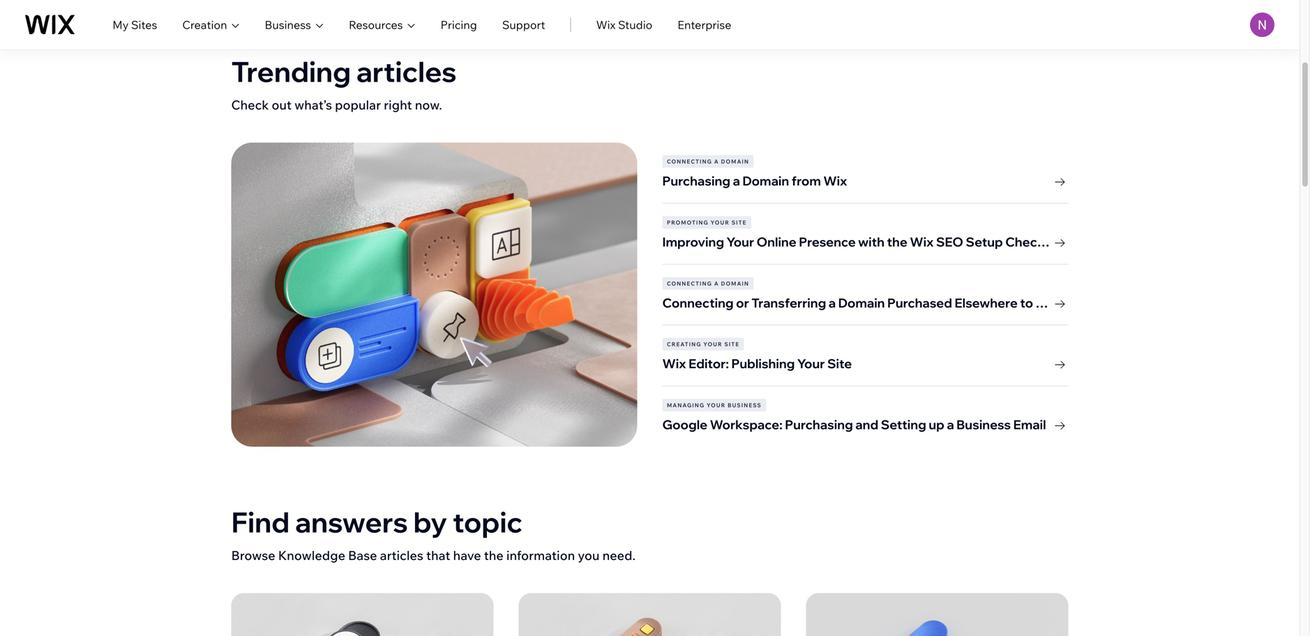 Task type: locate. For each thing, give the bounding box(es) containing it.
connecting a domain
[[667, 158, 750, 165], [667, 280, 750, 287]]

business left the email
[[957, 417, 1011, 433]]

0 vertical spatial site
[[732, 219, 747, 226]]

need.
[[603, 548, 636, 564]]

account & billing topic image image
[[806, 594, 1069, 636]]

your right the promoting
[[711, 219, 730, 226]]

1 vertical spatial your
[[1036, 295, 1064, 311]]

creating your site
[[667, 341, 740, 348]]

find answers by topic
[[231, 505, 523, 540]]

purchasing up the promoting
[[663, 173, 731, 189]]

transferring
[[752, 295, 826, 311]]

0 vertical spatial connecting
[[667, 158, 712, 165]]

connecting a domain up or
[[667, 280, 750, 287]]

business
[[265, 18, 311, 32], [957, 417, 1011, 433]]

1 horizontal spatial business
[[957, 417, 1011, 433]]

wix
[[596, 18, 616, 32], [824, 173, 848, 189], [910, 234, 934, 250], [1066, 295, 1090, 311], [663, 356, 686, 372]]

the right have
[[484, 548, 504, 564]]

my sites
[[113, 18, 157, 32]]

0 horizontal spatial domain
[[743, 173, 789, 189]]

domain
[[721, 158, 750, 165], [721, 280, 750, 287]]

0 vertical spatial connecting a domain
[[667, 158, 750, 165]]

support
[[502, 18, 545, 32]]

that
[[426, 548, 450, 564]]

the
[[887, 234, 908, 250], [484, 548, 504, 564]]

a right transferring
[[829, 295, 836, 311]]

domain up purchasing a domain from wix
[[721, 158, 750, 165]]

1 horizontal spatial purchasing
[[785, 417, 853, 433]]

setup
[[966, 234, 1003, 250]]

connecting a domain link up promoting your site link
[[663, 155, 1069, 168]]

editor:
[[689, 356, 729, 372]]

0 horizontal spatial the
[[484, 548, 504, 564]]

1 vertical spatial connecting a domain
[[667, 280, 750, 287]]

domain up creating your site link
[[839, 295, 885, 311]]

purchasing left and
[[785, 417, 853, 433]]

base
[[348, 548, 377, 564]]

purchasing
[[663, 173, 731, 189], [785, 417, 853, 433]]

domain up or
[[721, 280, 750, 287]]

up
[[929, 417, 945, 433]]

connecting up the promoting
[[667, 158, 712, 165]]

topic
[[453, 505, 523, 540]]

sites
[[131, 18, 157, 32]]

creating your site link
[[663, 338, 1069, 351]]

articles
[[356, 54, 457, 89], [380, 548, 424, 564]]

the right with
[[887, 234, 908, 250]]

site up editor:
[[725, 341, 740, 348]]

connecting a domain up purchasing a domain from wix
[[667, 158, 750, 165]]

a right up on the bottom right of the page
[[947, 417, 954, 433]]

wix right the from
[[824, 173, 848, 189]]

0 vertical spatial domain
[[743, 173, 789, 189]]

1 vertical spatial purchasing
[[785, 417, 853, 433]]

answers
[[295, 505, 408, 540]]

enterprise
[[678, 18, 732, 32]]

connecting a domain link down improving your online presence with the wix seo setup checklist
[[663, 277, 1069, 290]]

1 vertical spatial domain
[[839, 295, 885, 311]]

your
[[727, 234, 754, 250], [1036, 295, 1064, 311], [798, 356, 825, 372]]

your
[[711, 219, 730, 226], [704, 341, 723, 348], [707, 402, 726, 409]]

a down improving
[[714, 280, 719, 287]]

1 connecting a domain link from the top
[[663, 155, 1069, 168]]

purchasing a domain from wix
[[663, 173, 848, 189]]

your up editor:
[[704, 341, 723, 348]]

2 vertical spatial your
[[707, 402, 726, 409]]

0 vertical spatial purchasing
[[663, 173, 731, 189]]

by
[[414, 505, 447, 540]]

0 vertical spatial your
[[711, 219, 730, 226]]

0 vertical spatial your
[[727, 234, 754, 250]]

promoting your site link
[[663, 216, 1069, 229]]

2 vertical spatial your
[[798, 356, 825, 372]]

1 vertical spatial business
[[957, 417, 1011, 433]]

connecting
[[667, 158, 712, 165], [667, 280, 712, 287], [663, 295, 734, 311]]

wix left studio
[[596, 18, 616, 32]]

2 connecting a domain from the top
[[667, 280, 750, 287]]

business up trending
[[265, 18, 311, 32]]

2 domain from the top
[[721, 280, 750, 287]]

1 vertical spatial your
[[704, 341, 723, 348]]

1 horizontal spatial your
[[798, 356, 825, 372]]

your left "online"
[[727, 234, 754, 250]]

creating
[[667, 341, 702, 348]]

your right to
[[1036, 295, 1064, 311]]

0 vertical spatial articles
[[356, 54, 457, 89]]

from
[[792, 173, 821, 189]]

1 vertical spatial domain
[[721, 280, 750, 287]]

0 vertical spatial the
[[887, 234, 908, 250]]

connecting or transferring a domain purchased elsewhere to your wix account
[[663, 295, 1143, 311]]

0 horizontal spatial business
[[265, 18, 311, 32]]

1 vertical spatial connecting
[[667, 280, 712, 287]]

google
[[663, 417, 708, 433]]

connecting a domain for purchasing
[[667, 158, 750, 165]]

connecting or transferring a domain purchased elsewhere to your wix account link
[[663, 290, 1143, 312]]

1 connecting a domain from the top
[[667, 158, 750, 165]]

support link
[[502, 16, 545, 33]]

1 vertical spatial connecting a domain link
[[663, 277, 1069, 290]]

your left site
[[798, 356, 825, 372]]

a up purchasing a domain from wix
[[714, 158, 719, 165]]

improving
[[663, 234, 724, 250]]

wix editor: publishing your site link
[[663, 351, 1069, 373]]

managing your business
[[667, 402, 762, 409]]

2 connecting a domain link from the top
[[663, 277, 1069, 290]]

2 horizontal spatial your
[[1036, 295, 1064, 311]]

connecting up the creating your site
[[663, 295, 734, 311]]

promoting
[[667, 219, 709, 226]]

connecting a domain link for wix
[[663, 155, 1069, 168]]

workspace:
[[710, 417, 783, 433]]

articles up right
[[356, 54, 457, 89]]

profile image image
[[1251, 13, 1275, 37]]

site down purchasing a domain from wix
[[732, 219, 747, 226]]

domain
[[743, 173, 789, 189], [839, 295, 885, 311]]

1 vertical spatial site
[[725, 341, 740, 348]]

business
[[728, 402, 762, 409]]

1 domain from the top
[[721, 158, 750, 165]]

setting
[[881, 417, 927, 433]]

site
[[732, 219, 747, 226], [725, 341, 740, 348]]

connecting down improving
[[667, 280, 712, 287]]

0 vertical spatial business
[[265, 18, 311, 32]]

connecting a domain for connecting
[[667, 280, 750, 287]]

presence
[[799, 234, 856, 250]]

connecting a domain link
[[663, 155, 1069, 168], [663, 277, 1069, 290]]

articles left the that
[[380, 548, 424, 564]]

0 vertical spatial domain
[[721, 158, 750, 165]]

3d buttons with pictures of letters and icons, in a variety of colors and textures. image
[[231, 143, 638, 447]]

my sites link
[[113, 16, 157, 33]]

your left business
[[707, 402, 726, 409]]

with
[[859, 234, 885, 250]]

business button
[[265, 16, 324, 33]]

domain inside purchasing a domain from wix link
[[743, 173, 789, 189]]

now.
[[415, 97, 442, 113]]

domain left the from
[[743, 173, 789, 189]]

browse knowledge base articles that have the information you need.
[[231, 548, 636, 564]]

purchased
[[888, 295, 953, 311]]

wix down creating
[[663, 356, 686, 372]]

0 horizontal spatial your
[[727, 234, 754, 250]]

0 vertical spatial connecting a domain link
[[663, 155, 1069, 168]]

a
[[714, 158, 719, 165], [733, 173, 740, 189], [714, 280, 719, 287], [829, 295, 836, 311], [947, 417, 954, 433]]

improving your online presence with the wix seo setup checklist
[[663, 234, 1063, 250]]

1 horizontal spatial domain
[[839, 295, 885, 311]]

your for your
[[711, 219, 730, 226]]

wix studio
[[596, 18, 653, 32]]

out
[[272, 97, 292, 113]]

resources
[[349, 18, 403, 32]]

managing your business link
[[663, 399, 1069, 412]]



Task type: vqa. For each thing, say whether or not it's contained in the screenshot.
Trending articles
yes



Task type: describe. For each thing, give the bounding box(es) containing it.
email
[[1014, 417, 1047, 433]]

find
[[231, 505, 290, 540]]

wix left account
[[1066, 295, 1090, 311]]

2 vertical spatial connecting
[[663, 295, 734, 311]]

enterprise link
[[678, 16, 732, 33]]

check
[[231, 97, 269, 113]]

pricing
[[441, 18, 477, 32]]

0 horizontal spatial purchasing
[[663, 173, 731, 189]]

knowledge
[[278, 548, 345, 564]]

my
[[113, 18, 129, 32]]

site
[[828, 356, 852, 372]]

getting started topic image image
[[231, 594, 494, 636]]

business inside dropdown button
[[265, 18, 311, 32]]

publishing
[[732, 356, 795, 372]]

elsewhere
[[955, 295, 1018, 311]]

information
[[507, 548, 575, 564]]

creation button
[[182, 16, 240, 33]]

and
[[856, 417, 879, 433]]

pricing link
[[441, 16, 477, 33]]

creation
[[182, 18, 227, 32]]

domain inside connecting or transferring a domain purchased elsewhere to your wix account link
[[839, 295, 885, 311]]

improving your online presence with the wix seo setup checklist link
[[663, 229, 1069, 251]]

to
[[1020, 295, 1034, 311]]

purchasing a domain from wix link
[[663, 168, 1069, 190]]

1 horizontal spatial the
[[887, 234, 908, 250]]

popular
[[335, 97, 381, 113]]

have
[[453, 548, 481, 564]]

check out what's popular right now.
[[231, 97, 442, 113]]

studio
[[618, 18, 653, 32]]

you
[[578, 548, 600, 564]]

trending
[[231, 54, 351, 89]]

1 vertical spatial articles
[[380, 548, 424, 564]]

your for editor:
[[704, 341, 723, 348]]

1 vertical spatial the
[[484, 548, 504, 564]]

online
[[757, 234, 797, 250]]

or
[[736, 295, 749, 311]]

wix left seo
[[910, 234, 934, 250]]

connecting for purchasing
[[667, 158, 712, 165]]

wix editor: publishing your site
[[663, 356, 852, 372]]

managing
[[667, 402, 705, 409]]

browse
[[231, 548, 275, 564]]

resources button
[[349, 16, 416, 33]]

trending articles
[[231, 54, 457, 89]]

wix studio link
[[596, 16, 653, 33]]

google workspace: purchasing and setting up a business email
[[663, 417, 1047, 433]]

connecting a domain link for domain
[[663, 277, 1069, 290]]

right
[[384, 97, 412, 113]]

seo
[[936, 234, 964, 250]]

checklist
[[1006, 234, 1063, 250]]

promoting your site
[[667, 219, 747, 226]]

google workspace: purchasing and setting up a business email link
[[663, 412, 1069, 434]]

creating your site topic image image
[[519, 594, 781, 636]]

connecting for connecting
[[667, 280, 712, 287]]

domain for a
[[721, 158, 750, 165]]

site for your
[[732, 219, 747, 226]]

domain for or
[[721, 280, 750, 287]]

account
[[1092, 295, 1143, 311]]

site for editor:
[[725, 341, 740, 348]]

a up promoting your site
[[733, 173, 740, 189]]

what's
[[295, 97, 332, 113]]

your for workspace:
[[707, 402, 726, 409]]



